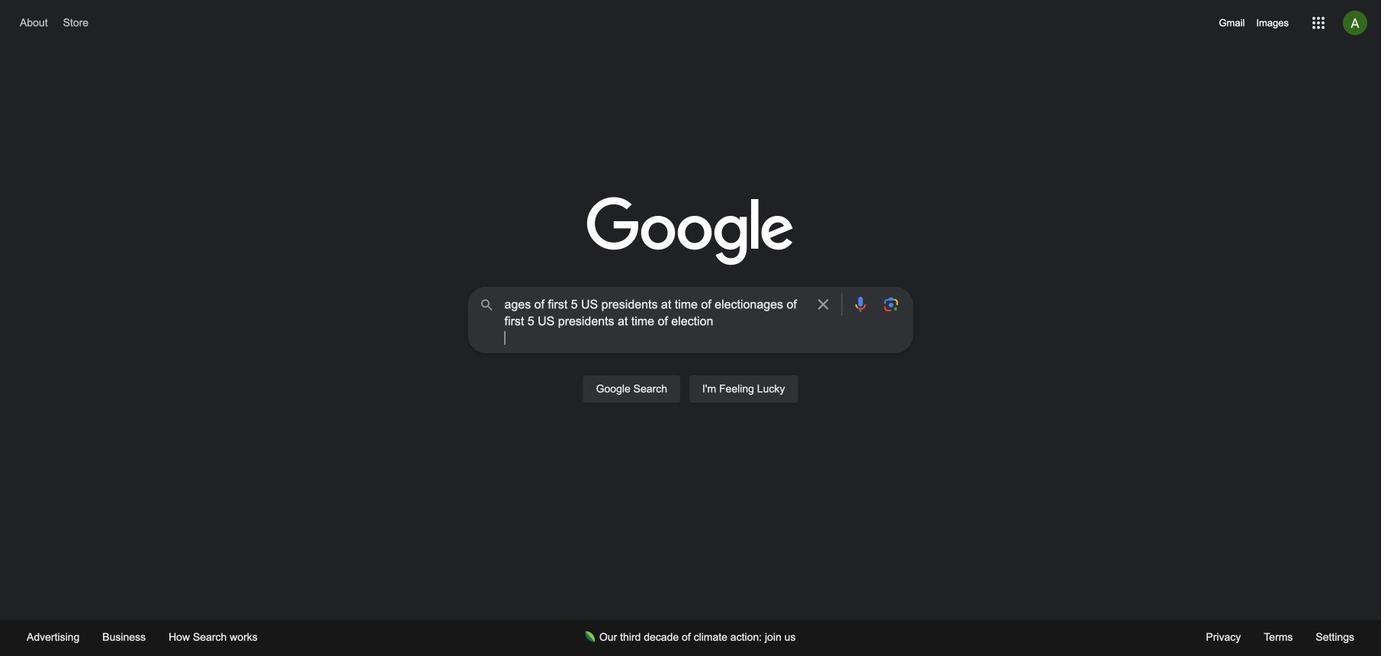 Task type: vqa. For each thing, say whether or not it's contained in the screenshot.
SEARCH text field
yes



Task type: locate. For each thing, give the bounding box(es) containing it.
None search field
[[15, 282, 1366, 420]]



Task type: describe. For each thing, give the bounding box(es) containing it.
search by voice image
[[852, 295, 870, 314]]

Search text field
[[505, 296, 805, 346]]

search by image image
[[882, 295, 901, 314]]

google image
[[587, 197, 795, 267]]



